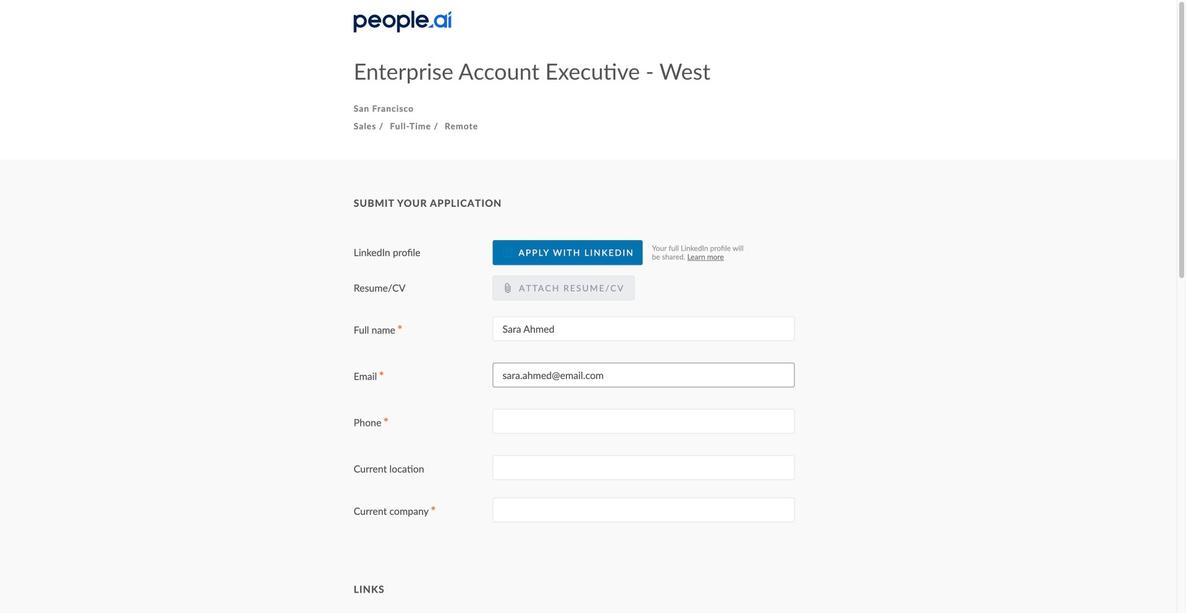 Task type: vqa. For each thing, say whether or not it's contained in the screenshot.
Text Box
yes



Task type: describe. For each thing, give the bounding box(es) containing it.
paperclip image
[[503, 283, 512, 293]]



Task type: locate. For each thing, give the bounding box(es) containing it.
None email field
[[493, 363, 795, 388]]

None text field
[[493, 317, 795, 341], [493, 409, 795, 434], [493, 317, 795, 341], [493, 409, 795, 434]]

people.ai logo image
[[354, 11, 451, 32]]

None text field
[[493, 456, 795, 480], [493, 498, 795, 523], [493, 456, 795, 480], [493, 498, 795, 523]]



